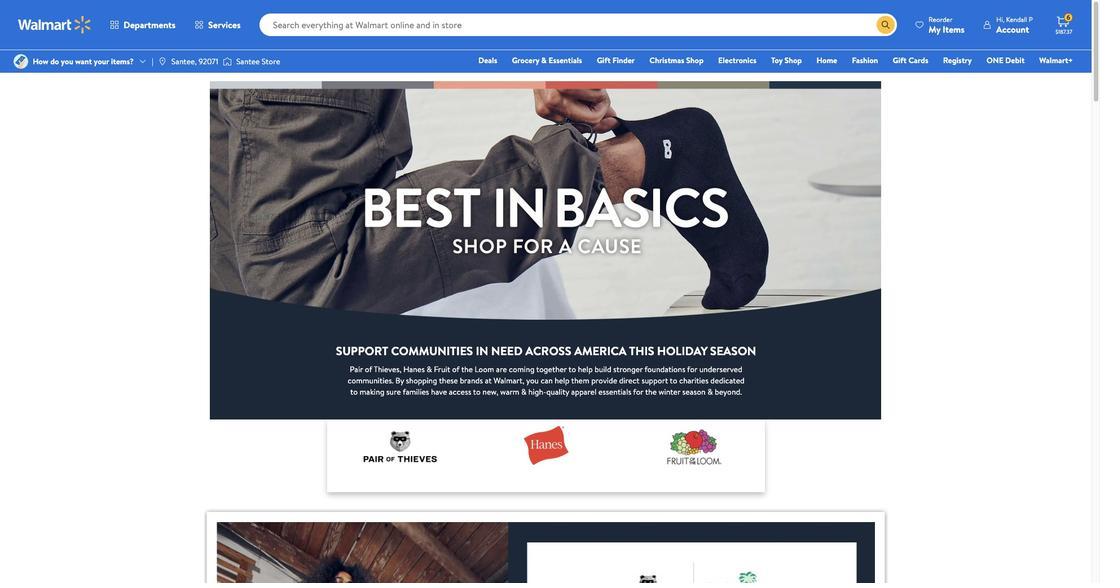 Task type: vqa. For each thing, say whether or not it's contained in the screenshot.
the bottom location
no



Task type: locate. For each thing, give the bounding box(es) containing it.
shop
[[686, 55, 704, 66], [785, 55, 802, 66]]

p
[[1029, 14, 1033, 24]]

gift
[[597, 55, 611, 66], [893, 55, 907, 66]]

how
[[33, 56, 48, 67]]

christmas shop
[[650, 55, 704, 66]]

 image
[[223, 56, 232, 67]]

0 horizontal spatial gift
[[597, 55, 611, 66]]

gift for gift cards
[[893, 55, 907, 66]]

toy
[[771, 55, 783, 66]]

1 horizontal spatial shop
[[785, 55, 802, 66]]

gift left cards
[[893, 55, 907, 66]]

0 horizontal spatial shop
[[686, 55, 704, 66]]

gift cards link
[[888, 54, 934, 67]]

deals link
[[473, 54, 502, 67]]

grocery
[[512, 55, 540, 66]]

shop right toy
[[785, 55, 802, 66]]

shop inside christmas shop link
[[686, 55, 704, 66]]

electronics
[[718, 55, 757, 66]]

 image for santee, 92071
[[158, 57, 167, 66]]

|
[[152, 56, 153, 67]]

6 $187.37
[[1056, 13, 1073, 36]]

one
[[987, 55, 1004, 66]]

 image
[[14, 54, 28, 69], [158, 57, 167, 66]]

2 shop from the left
[[785, 55, 802, 66]]

you
[[61, 56, 73, 67]]

gift left finder on the top of page
[[597, 55, 611, 66]]

hi, kendall p account
[[996, 14, 1033, 35]]

2 gift from the left
[[893, 55, 907, 66]]

hi,
[[996, 14, 1005, 24]]

0 horizontal spatial  image
[[14, 54, 28, 69]]

my
[[929, 23, 941, 35]]

1 gift from the left
[[597, 55, 611, 66]]

1 shop from the left
[[686, 55, 704, 66]]

toy shop link
[[766, 54, 807, 67]]

want
[[75, 56, 92, 67]]

search icon image
[[881, 20, 890, 29]]

 image for how do you want your items?
[[14, 54, 28, 69]]

items
[[943, 23, 965, 35]]

departments button
[[100, 11, 185, 38]]

1 horizontal spatial gift
[[893, 55, 907, 66]]

kendall
[[1006, 14, 1028, 24]]

&
[[541, 55, 547, 66]]

reorder
[[929, 14, 953, 24]]

1 horizontal spatial  image
[[158, 57, 167, 66]]

6
[[1067, 13, 1071, 22]]

shop inside toy shop link
[[785, 55, 802, 66]]

registry link
[[938, 54, 977, 67]]

do
[[50, 56, 59, 67]]

walmart+
[[1040, 55, 1073, 66]]

departments
[[124, 19, 176, 31]]

christmas shop link
[[645, 54, 709, 67]]

grocery & essentials
[[512, 55, 582, 66]]

shop right christmas
[[686, 55, 704, 66]]

toy shop
[[771, 55, 802, 66]]

 image left how on the top of page
[[14, 54, 28, 69]]

 image right |
[[158, 57, 167, 66]]

grocery & essentials link
[[507, 54, 587, 67]]

services button
[[185, 11, 250, 38]]



Task type: describe. For each thing, give the bounding box(es) containing it.
Walmart Site-Wide search field
[[259, 14, 897, 36]]

your
[[94, 56, 109, 67]]

shop for christmas shop
[[686, 55, 704, 66]]

electronics link
[[713, 54, 762, 67]]

reorder my items
[[929, 14, 965, 35]]

gift for gift finder
[[597, 55, 611, 66]]

$187.37
[[1056, 28, 1073, 36]]

cards
[[909, 55, 929, 66]]

essentials
[[549, 55, 582, 66]]

debit
[[1006, 55, 1025, 66]]

finder
[[613, 55, 635, 66]]

account
[[996, 23, 1029, 35]]

Search search field
[[259, 14, 897, 36]]

one debit link
[[982, 54, 1030, 67]]

walmart+ link
[[1035, 54, 1078, 67]]

registry
[[943, 55, 972, 66]]

items?
[[111, 56, 134, 67]]

92071
[[199, 56, 218, 67]]

santee, 92071
[[171, 56, 218, 67]]

santee store
[[236, 56, 280, 67]]

fashion
[[852, 55, 878, 66]]

shop for toy shop
[[785, 55, 802, 66]]

home
[[817, 55, 837, 66]]

services
[[208, 19, 241, 31]]

santee,
[[171, 56, 197, 67]]

store
[[262, 56, 280, 67]]

gift finder link
[[592, 54, 640, 67]]

walmart image
[[18, 16, 91, 34]]

fashion link
[[847, 54, 883, 67]]

gift cards
[[893, 55, 929, 66]]

santee
[[236, 56, 260, 67]]

christmas
[[650, 55, 684, 66]]

gift finder
[[597, 55, 635, 66]]

deals
[[479, 55, 497, 66]]

one debit
[[987, 55, 1025, 66]]

how do you want your items?
[[33, 56, 134, 67]]

home link
[[812, 54, 843, 67]]



